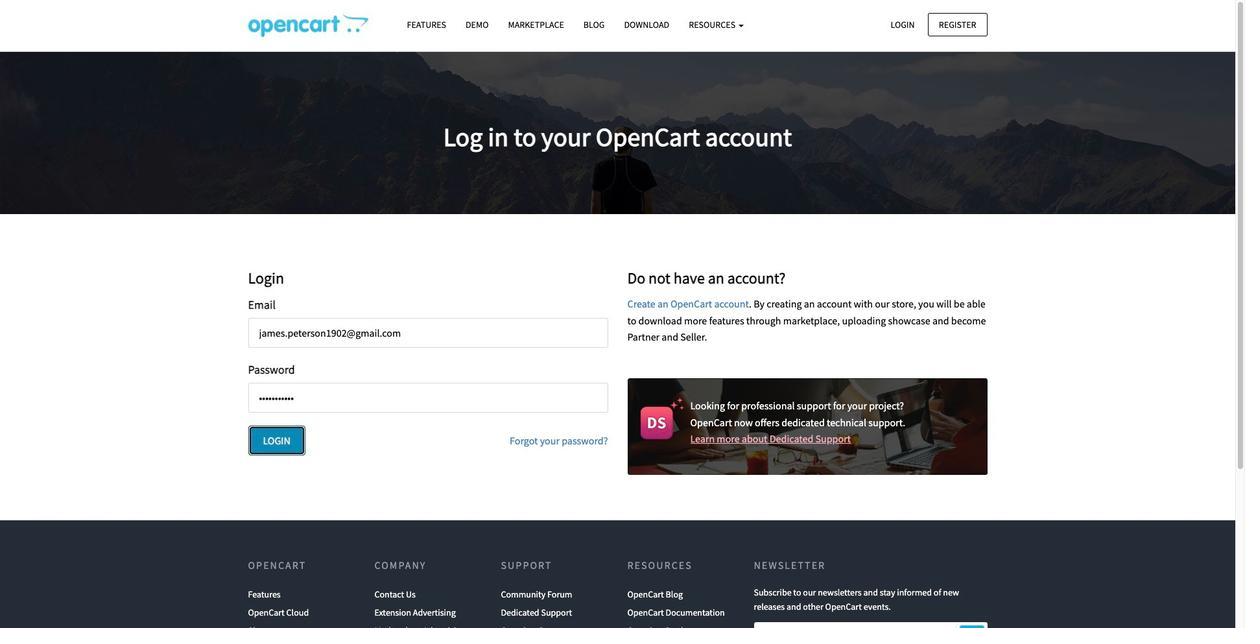 Task type: describe. For each thing, give the bounding box(es) containing it.
Email text field
[[248, 318, 608, 348]]

Password password field
[[248, 383, 608, 413]]



Task type: vqa. For each thing, say whether or not it's contained in the screenshot.
Email text box
yes



Task type: locate. For each thing, give the bounding box(es) containing it.
Enter your email address text field
[[754, 622, 988, 628]]

opencart - account login image
[[248, 14, 368, 37]]



